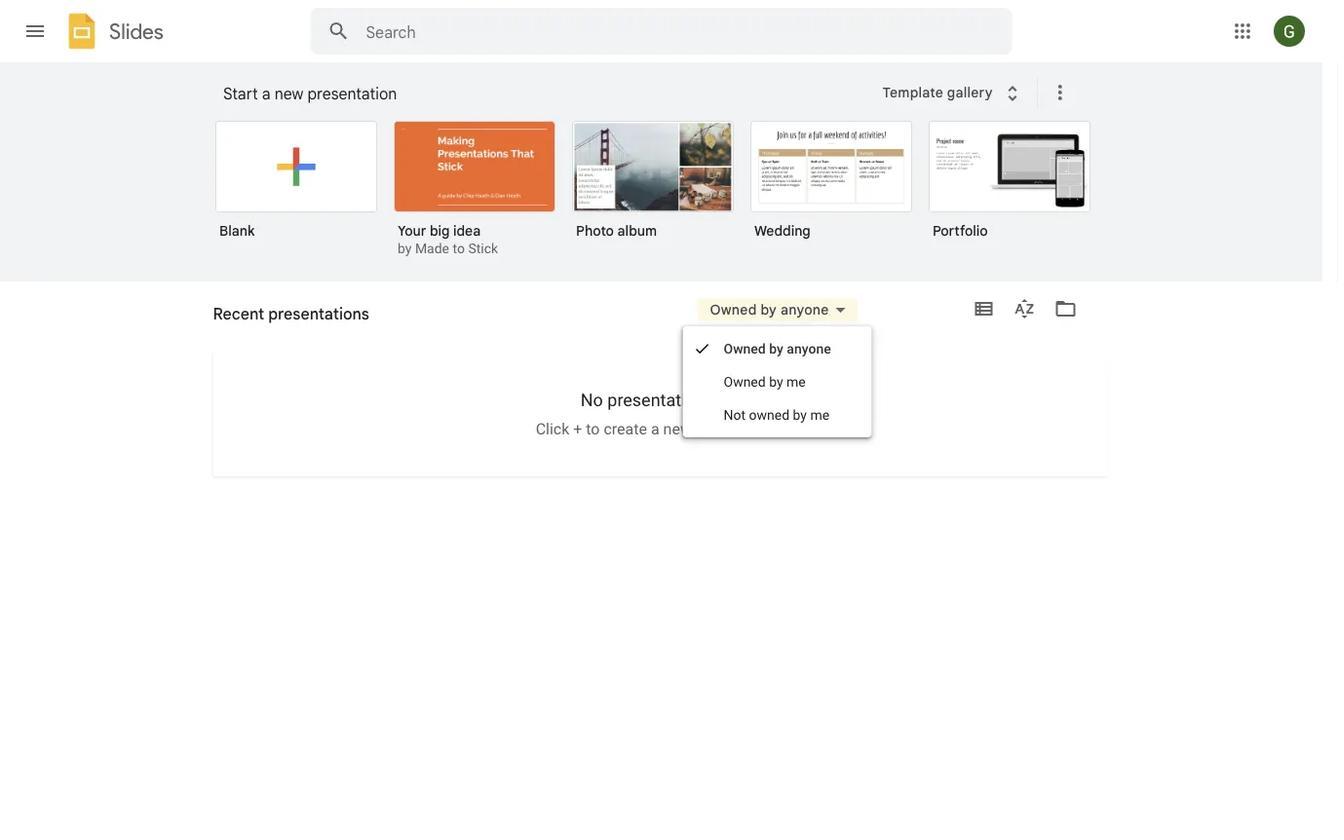 Task type: vqa. For each thing, say whether or not it's contained in the screenshot.
middle Turn
no



Task type: describe. For each thing, give the bounding box(es) containing it.
1 vertical spatial me
[[810, 407, 829, 423]]

no
[[581, 390, 603, 410]]

photo album option
[[572, 121, 734, 253]]

stick
[[468, 241, 498, 257]]

a inside heading
[[262, 84, 271, 103]]

no presentations yet region
[[213, 390, 1110, 439]]

by inside popup button
[[761, 301, 777, 318]]

blank option
[[215, 121, 377, 253]]

your
[[398, 222, 426, 239]]

no presentations yet click + to create a new presentation.
[[536, 390, 787, 439]]

create
[[604, 420, 647, 439]]

Search bar text field
[[366, 22, 963, 42]]

slides link
[[62, 12, 164, 55]]

2 vertical spatial owned
[[724, 374, 766, 390]]

portfolio option
[[929, 121, 1091, 253]]

2 recent from the top
[[213, 312, 258, 329]]

presentations inside the recent presentations heading
[[268, 304, 369, 324]]

template
[[882, 84, 943, 101]]

yet
[[719, 390, 742, 410]]

a inside no presentations yet click + to create a new presentation.
[[651, 420, 659, 439]]

wedding
[[754, 222, 811, 239]]

to for big
[[453, 241, 465, 257]]

slides
[[109, 19, 164, 44]]

presentation.
[[696, 420, 787, 439]]

presentation
[[307, 84, 397, 103]]

big
[[430, 222, 450, 239]]

recent presentations heading
[[213, 282, 369, 344]]

template gallery button
[[870, 75, 1037, 110]]

photo album
[[576, 222, 657, 239]]

template gallery
[[882, 84, 993, 101]]

+
[[573, 420, 582, 439]]

your big idea by made to stick
[[398, 222, 498, 257]]

not owned by me
[[724, 407, 829, 423]]

made to stick link
[[415, 241, 498, 257]]

more actions. image
[[1045, 81, 1072, 104]]

owned by me
[[724, 374, 806, 390]]

1 recent presentations from the top
[[213, 304, 369, 324]]

start
[[223, 84, 258, 103]]

wedding option
[[750, 121, 912, 253]]

owned by anyone inside menu
[[724, 341, 831, 357]]

new inside no presentations yet click + to create a new presentation.
[[663, 420, 692, 439]]

2 recent presentations from the top
[[213, 312, 350, 329]]

portfolio
[[933, 222, 988, 239]]

owned by anyone button
[[697, 298, 858, 322]]



Task type: locate. For each thing, give the bounding box(es) containing it.
a right 'create'
[[651, 420, 659, 439]]

0 horizontal spatial a
[[262, 84, 271, 103]]

1 vertical spatial owned
[[724, 341, 766, 357]]

a right start
[[262, 84, 271, 103]]

1 vertical spatial to
[[586, 420, 600, 439]]

album
[[617, 222, 657, 239]]

anyone down 'wedding'
[[781, 301, 829, 318]]

owned by anyone inside owned by anyone popup button
[[710, 301, 829, 318]]

owned by anyone
[[710, 301, 829, 318], [724, 341, 831, 357]]

me
[[786, 374, 806, 390], [810, 407, 829, 423]]

new right 'create'
[[663, 420, 692, 439]]

1 horizontal spatial new
[[663, 420, 692, 439]]

1 horizontal spatial to
[[586, 420, 600, 439]]

presentations inside no presentations yet click + to create a new presentation.
[[607, 390, 714, 410]]

start a new presentation
[[223, 84, 397, 103]]

new
[[275, 84, 304, 103], [663, 420, 692, 439]]

blank
[[219, 222, 255, 239]]

to down idea
[[453, 241, 465, 257]]

new inside start a new presentation heading
[[275, 84, 304, 103]]

0 horizontal spatial new
[[275, 84, 304, 103]]

photo
[[576, 222, 614, 239]]

0 vertical spatial owned by anyone
[[710, 301, 829, 318]]

idea
[[453, 222, 481, 239]]

presentations
[[268, 304, 369, 324], [261, 312, 350, 329], [607, 390, 714, 410]]

1 horizontal spatial me
[[810, 407, 829, 423]]

to
[[453, 241, 465, 257], [586, 420, 600, 439]]

to inside your big idea by made to stick
[[453, 241, 465, 257]]

owned
[[749, 407, 789, 423]]

0 vertical spatial me
[[786, 374, 806, 390]]

owned
[[710, 301, 757, 318], [724, 341, 766, 357], [724, 374, 766, 390]]

recent
[[213, 304, 264, 324], [213, 312, 258, 329]]

anyone inside popup button
[[781, 301, 829, 318]]

to for presentations
[[586, 420, 600, 439]]

0 vertical spatial new
[[275, 84, 304, 103]]

1 vertical spatial anyone
[[787, 341, 831, 357]]

anyone
[[781, 301, 829, 318], [787, 341, 831, 357]]

not
[[724, 407, 746, 423]]

anyone down owned by anyone popup button
[[787, 341, 831, 357]]

list box containing blank
[[215, 117, 1112, 283]]

0 vertical spatial a
[[262, 84, 271, 103]]

0 vertical spatial anyone
[[781, 301, 829, 318]]

recent presentations
[[213, 304, 369, 324], [213, 312, 350, 329]]

to inside no presentations yet click + to create a new presentation.
[[586, 420, 600, 439]]

1 vertical spatial owned by anyone
[[724, 341, 831, 357]]

a
[[262, 84, 271, 103], [651, 420, 659, 439]]

1 vertical spatial a
[[651, 420, 659, 439]]

by inside your big idea by made to stick
[[398, 241, 412, 257]]

0 vertical spatial to
[[453, 241, 465, 257]]

anyone inside menu
[[787, 341, 831, 357]]

your big idea option
[[394, 121, 556, 259]]

made
[[415, 241, 449, 257]]

main menu image
[[23, 19, 47, 43]]

search image
[[319, 12, 358, 51]]

me up not owned by me
[[786, 374, 806, 390]]

menu containing owned by anyone
[[683, 326, 872, 438]]

to right +
[[586, 420, 600, 439]]

new right start
[[275, 84, 304, 103]]

gallery
[[947, 84, 993, 101]]

1 vertical spatial new
[[663, 420, 692, 439]]

click
[[536, 420, 569, 439]]

1 horizontal spatial a
[[651, 420, 659, 439]]

menu
[[683, 326, 872, 438]]

recent inside heading
[[213, 304, 264, 324]]

owned inside popup button
[[710, 301, 757, 318]]

None search field
[[310, 8, 1012, 55]]

0 vertical spatial owned
[[710, 301, 757, 318]]

me right owned
[[810, 407, 829, 423]]

by
[[398, 241, 412, 257], [761, 301, 777, 318], [769, 341, 783, 357], [769, 374, 783, 390], [793, 407, 807, 423]]

0 horizontal spatial me
[[786, 374, 806, 390]]

1 recent from the top
[[213, 304, 264, 324]]

start a new presentation heading
[[223, 62, 870, 125]]

list box
[[215, 117, 1112, 283]]

0 horizontal spatial to
[[453, 241, 465, 257]]



